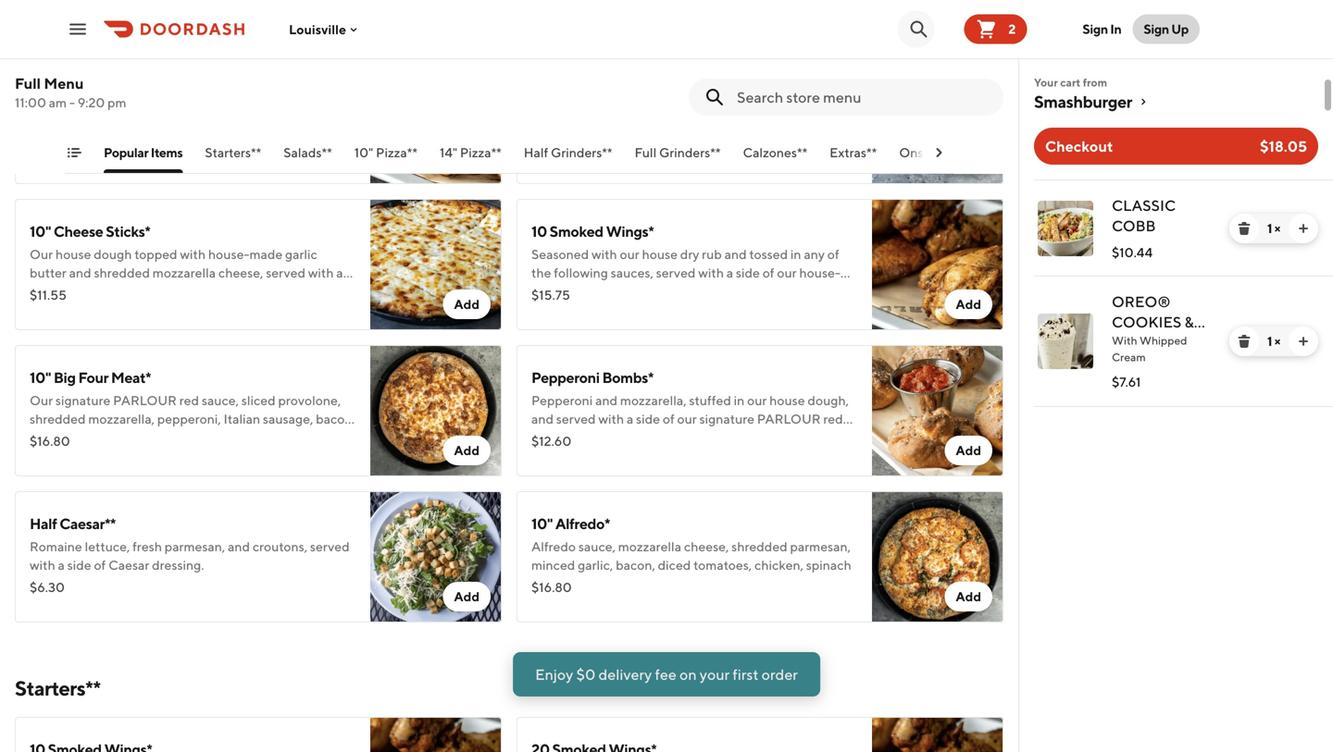 Task type: describe. For each thing, give the bounding box(es) containing it.
and down bombs*
[[595, 393, 618, 408]]

am
[[49, 95, 67, 110]]

full for grinders**
[[635, 145, 657, 160]]

oversized
[[531, 119, 588, 134]]

Item Search search field
[[737, 87, 989, 107]]

× for oreo® cookies & cream shake
[[1274, 334, 1280, 349]]

sign in link
[[1071, 11, 1133, 48]]

checkout
[[1045, 137, 1113, 155]]

shredded inside '10" big four meat* our signature parlour red sauce, sliced provolone, shredded mozzarella, pepperoni, italian sausage, bacon, and ham.'
[[30, 412, 86, 427]]

cheese, inside 10" cheese sticks* our house dough topped with house-made garlic butter and shredded mozzarella cheese, served with a side of our signature parlour red sauce.
[[218, 265, 263, 281]]

half for grinders**
[[524, 145, 548, 160]]

$10.44
[[1112, 245, 1153, 260]]

$18.05
[[1260, 137, 1307, 155]]

14" pizza**
[[440, 145, 502, 160]]

wings* for 6 smoked wings*
[[97, 76, 145, 94]]

$6.30
[[30, 580, 65, 595]]

10
[[531, 223, 547, 240]]

$12.60
[[531, 434, 571, 449]]

with inside half caesar** romaine lettuce, fresh parmesan, and  croutons, served with a side of caesar dressing. $6.30
[[30, 558, 55, 573]]

open menu image
[[67, 18, 89, 40]]

sauce, for 14" hot honey pepperoni*
[[703, 100, 741, 116]]

scroll menu navigation right image
[[931, 145, 946, 160]]

provolone, inside '10" big four meat* our signature parlour red sauce, sliced provolone, shredded mozzarella, pepperoni, italian sausage, bacon, and ham.'
[[278, 393, 341, 408]]

10" cheese sticks* image
[[370, 199, 502, 331]]

pepperoni*
[[627, 76, 701, 94]]

enjoy
[[535, 666, 573, 684]]

made
[[249, 247, 283, 262]]

signature inside pepperoni bombs* pepperoni and mozzarella, stuffed in our house dough, and served with a side of our signature parlour red sauce.
[[699, 412, 754, 427]]

view
[[641, 714, 675, 732]]

in
[[734, 393, 745, 408]]

smashburger
[[1034, 92, 1132, 112]]

with
[[1112, 334, 1137, 347]]

classic cobb
[[1112, 197, 1176, 235]]

half for caesar**
[[30, 515, 57, 533]]

11:00
[[15, 95, 46, 110]]

delivery
[[599, 666, 652, 684]]

list containing classic cobb
[[1019, 180, 1333, 407]]

onside meat button
[[899, 143, 975, 173]]

mozzarella inside 10" cheese sticks* our house dough topped with house-made garlic butter and shredded mozzarella cheese, served with a side of our signature parlour red sauce.
[[153, 265, 216, 281]]

2 button
[[964, 14, 1027, 44]]

items
[[151, 145, 183, 160]]

salads** button
[[284, 143, 332, 173]]

garlic,
[[578, 558, 613, 573]]

bombs*
[[602, 369, 654, 387]]

full for menu
[[15, 75, 41, 92]]

order
[[762, 666, 798, 684]]

of inside half caesar** romaine lettuce, fresh parmesan, and  croutons, served with a side of caesar dressing. $6.30
[[94, 558, 106, 573]]

menu for view
[[678, 714, 718, 732]]

butter
[[30, 265, 67, 281]]

tomatoes,
[[694, 558, 752, 573]]

$15.75
[[531, 287, 570, 303]]

caesar**
[[60, 515, 116, 533]]

0 vertical spatial honey
[[582, 76, 625, 94]]

add for 10 smoked wings*
[[956, 297, 981, 312]]

big
[[54, 369, 76, 387]]

pepperoni bombs* image
[[872, 345, 1004, 477]]

half caesar** romaine lettuce, fresh parmesan, and  croutons, served with a side of caesar dressing. $6.30
[[30, 515, 350, 595]]

a inside pepperoni bombs* pepperoni and mozzarella, stuffed in our house dough, and served with a side of our signature parlour red sauce.
[[627, 412, 633, 427]]

add button for 10 smoked wings*
[[945, 290, 992, 319]]

half grinders**
[[524, 145, 612, 160]]

meat*
[[111, 369, 151, 387]]

parlour inside 10" cheese sticks* our house dough topped with house-made garlic butter and shredded mozzarella cheese, served with a side of our signature parlour red sauce.
[[151, 284, 214, 299]]

add for pepperoni bombs*
[[956, 443, 981, 458]]

pm
[[107, 95, 126, 110]]

$22.05
[[531, 141, 574, 156]]

14" for pizza**
[[440, 145, 457, 160]]

house-
[[208, 247, 249, 262]]

extras**
[[830, 145, 877, 160]]

our for 14"
[[531, 100, 555, 116]]

red inside '10" big four meat* our signature parlour red sauce, sliced provolone, shredded mozzarella, pepperoni, italian sausage, bacon, and ham.'
[[179, 393, 199, 408]]

pizza** for 10" pizza**
[[376, 145, 417, 160]]

smoked for 10
[[550, 223, 603, 240]]

four
[[78, 369, 108, 387]]

1 vertical spatial honey
[[691, 137, 730, 153]]

14" for hot
[[531, 76, 551, 94]]

mozzarella inside 10" alfredo* alfredo sauce, mozzarella cheese, shredded parmesan, minced garlic, bacon, diced tomatoes, chicken, spinach $16.80
[[618, 539, 681, 555]]

your
[[700, 666, 730, 684]]

croutons,
[[253, 539, 307, 555]]

2
[[1008, 21, 1016, 37]]

shredded inside 10" alfredo* alfredo sauce, mozzarella cheese, shredded parmesan, minced garlic, bacon, diced tomatoes, chicken, spinach $16.80
[[732, 539, 788, 555]]

add for 10" cheese sticks*
[[454, 297, 480, 312]]

mozzarella, inside '10" big four meat* our signature parlour red sauce, sliced provolone, shredded mozzarella, pepperoni, italian sausage, bacon, and ham.'
[[88, 412, 155, 427]]

classic
[[1112, 197, 1176, 214]]

0 horizontal spatial 10 smoked wings* image
[[370, 717, 502, 753]]

sticks*
[[106, 223, 150, 240]]

10" big four meat* our signature parlour red sauce, sliced provolone, shredded mozzarella, pepperoni, italian sausage, bacon, and ham.
[[30, 369, 355, 445]]

up
[[1171, 21, 1189, 37]]

parlour inside '10" big four meat* our signature parlour red sauce, sliced provolone, shredded mozzarella, pepperoni, italian sausage, bacon, and ham.'
[[113, 393, 177, 408]]

pepperoni,
[[157, 412, 221, 427]]

with down garlic
[[308, 265, 334, 281]]

half grinders** button
[[524, 143, 612, 173]]

garlic
[[285, 247, 317, 262]]

dough
[[94, 247, 132, 262]]

our inside 14" hot honey pepperoni* our signature parlour red sauce, our classic oversized pepperonis, sliced provolone, shredded mozzarella, and mike's hot honey drizzle.
[[743, 100, 763, 116]]

calzones** button
[[743, 143, 807, 173]]

italian
[[224, 412, 260, 427]]

0 horizontal spatial starters**
[[15, 677, 100, 701]]

on
[[680, 666, 697, 684]]

1 horizontal spatial 10 smoked wings* image
[[872, 199, 1004, 331]]

chicken,
[[754, 558, 804, 573]]

signature inside 14" hot honey pepperoni* our signature parlour red sauce, our classic oversized pepperonis, sliced provolone, shredded mozzarella, and mike's hot honey drizzle.
[[557, 100, 612, 116]]

add button for 10" cheese sticks*
[[443, 290, 491, 319]]

add for 10" alfredo*
[[956, 589, 981, 605]]

of inside 10" cheese sticks* our house dough topped with house-made garlic butter and shredded mozzarella cheese, served with a side of our signature parlour red sauce.
[[56, 284, 68, 299]]

shredded inside 14" hot honey pepperoni* our signature parlour red sauce, our classic oversized pepperonis, sliced provolone, shredded mozzarella, and mike's hot honey drizzle.
[[764, 119, 820, 134]]

red inside 14" hot honey pepperoni* our signature parlour red sauce, our classic oversized pepperonis, sliced provolone, shredded mozzarella, and mike's hot honey drizzle.
[[681, 100, 701, 116]]

14" hot honey pepperoni* image
[[872, 53, 1004, 184]]

$11.55
[[30, 287, 67, 303]]

fresh
[[133, 539, 162, 555]]

shake
[[1112, 354, 1163, 372]]

-
[[69, 95, 75, 110]]

louisville button
[[289, 22, 361, 37]]

cream
[[1112, 334, 1168, 351]]

pizza** for 14" pizza**
[[460, 145, 502, 160]]

mozzarella, inside pepperoni bombs* pepperoni and mozzarella, stuffed in our house dough, and served with a side of our signature parlour red sauce.
[[620, 393, 687, 408]]

1 × for classic cobb
[[1267, 221, 1280, 236]]

20 smoked wings* image
[[872, 717, 1004, 753]]

our for 10"
[[30, 393, 53, 408]]

served inside pepperoni bombs* pepperoni and mozzarella, stuffed in our house dough, and served with a side of our signature parlour red sauce.
[[556, 412, 596, 427]]

louisville
[[289, 22, 346, 37]]

add for half caesar**
[[454, 589, 480, 605]]

10 smoked wings*
[[531, 223, 654, 240]]

× for classic cobb
[[1274, 221, 1280, 236]]

smashburger link
[[1034, 91, 1318, 113]]

minced
[[531, 558, 575, 573]]

romaine
[[30, 539, 82, 555]]

1 horizontal spatial hot
[[666, 137, 688, 153]]

popular
[[104, 145, 148, 160]]

calzones**
[[743, 145, 807, 160]]

and inside 10" cheese sticks* our house dough topped with house-made garlic butter and shredded mozzarella cheese, served with a side of our signature parlour red sauce.
[[69, 265, 91, 281]]

10" for big
[[30, 369, 51, 387]]

drizzle.
[[732, 137, 774, 153]]

grinders** for half grinders**
[[551, 145, 612, 160]]

served inside half caesar** romaine lettuce, fresh parmesan, and  croutons, served with a side of caesar dressing. $6.30
[[310, 539, 350, 555]]

bacon, inside 10" alfredo* alfredo sauce, mozzarella cheese, shredded parmesan, minced garlic, bacon, diced tomatoes, chicken, spinach $16.80
[[616, 558, 655, 573]]

cheese
[[54, 223, 103, 240]]

served inside 10" cheese sticks* our house dough topped with house-made garlic butter and shredded mozzarella cheese, served with a side of our signature parlour red sauce.
[[266, 265, 306, 281]]

sauce. inside 10" cheese sticks* our house dough topped with house-made garlic butter and shredded mozzarella cheese, served with a side of our signature parlour red sauce.
[[239, 284, 276, 299]]



Task type: vqa. For each thing, say whether or not it's contained in the screenshot.
shredded in 10" Cheese Sticks* Our house dough topped with house-made garlic butter and shredded mozzarella cheese, served with a side of our signature PARLOUR red sauce.
yes



Task type: locate. For each thing, give the bounding box(es) containing it.
0 vertical spatial starters**
[[205, 145, 261, 160]]

with up $6.30
[[30, 558, 55, 573]]

0 horizontal spatial side
[[30, 284, 54, 299]]

0 horizontal spatial served
[[266, 265, 306, 281]]

parlour down topped
[[151, 284, 214, 299]]

1 vertical spatial hot
[[666, 137, 688, 153]]

6 smoked wings* image
[[370, 53, 502, 184]]

add one to cart image
[[1296, 221, 1311, 236], [1296, 334, 1311, 349]]

dressing.
[[152, 558, 204, 573]]

parlour down dough,
[[757, 412, 821, 427]]

and down pepperonis,
[[600, 137, 623, 153]]

sign in
[[1083, 21, 1121, 37]]

mozzarella, inside 14" hot honey pepperoni* our signature parlour red sauce, our classic oversized pepperonis, sliced provolone, shredded mozzarella, and mike's hot honey drizzle.
[[531, 137, 598, 153]]

10" alfredo* alfredo sauce, mozzarella cheese, shredded parmesan, minced garlic, bacon, diced tomatoes, chicken, spinach $16.80
[[531, 515, 852, 595]]

1 grinders** from the left
[[551, 145, 612, 160]]

mozzarella,
[[531, 137, 598, 153], [620, 393, 687, 408], [88, 412, 155, 427]]

$16.80 down the big
[[30, 434, 70, 449]]

1 sign from the left
[[1083, 21, 1108, 37]]

0 horizontal spatial of
[[56, 284, 68, 299]]

sign inside sign up link
[[1144, 21, 1169, 37]]

red down house-
[[217, 284, 237, 299]]

parmesan, up spinach
[[790, 539, 851, 555]]

0 vertical spatial a
[[336, 265, 343, 281]]

wings* for 10 smoked wings*
[[606, 223, 654, 240]]

0 vertical spatial provolone,
[[699, 119, 762, 134]]

add for 10" big four meat*
[[454, 443, 480, 458]]

0 vertical spatial ×
[[1274, 221, 1280, 236]]

1 horizontal spatial sliced
[[662, 119, 696, 134]]

0 vertical spatial cheese,
[[218, 265, 263, 281]]

2 pepperoni from the top
[[531, 393, 593, 408]]

lettuce,
[[85, 539, 130, 555]]

grinders** for full grinders**
[[659, 145, 721, 160]]

sign for sign in
[[1083, 21, 1108, 37]]

parlour
[[615, 100, 679, 116], [151, 284, 214, 299], [113, 393, 177, 408], [757, 412, 821, 427]]

signature
[[557, 100, 612, 116], [93, 284, 148, 299], [55, 393, 111, 408], [699, 412, 754, 427]]

0 horizontal spatial 14"
[[440, 145, 457, 160]]

pizza** left 14" pizza**
[[376, 145, 417, 160]]

2 vertical spatial sauce,
[[578, 539, 616, 555]]

sliced
[[662, 119, 696, 134], [241, 393, 276, 408]]

mike's
[[625, 137, 663, 153]]

1 horizontal spatial bacon,
[[616, 558, 655, 573]]

half caesar** image
[[370, 492, 502, 623]]

1 vertical spatial 1
[[1267, 334, 1272, 349]]

add button for pepperoni bombs*
[[945, 436, 992, 466]]

bacon, right sausage,
[[316, 412, 355, 427]]

1 × for oreo® cookies & cream shake
[[1267, 334, 1280, 349]]

meat
[[944, 145, 975, 160]]

0 vertical spatial 10 smoked wings* image
[[872, 199, 1004, 331]]

sliced inside 14" hot honey pepperoni* our signature parlour red sauce, our classic oversized pepperonis, sliced provolone, shredded mozzarella, and mike's hot honey drizzle.
[[662, 119, 696, 134]]

red down dough,
[[823, 412, 843, 427]]

1 horizontal spatial 14"
[[531, 76, 551, 94]]

sliced inside '10" big four meat* our signature parlour red sauce, sliced provolone, shredded mozzarella, pepperoni, italian sausage, bacon, and ham.'
[[241, 393, 276, 408]]

pepperoni up the '$12.60'
[[531, 393, 593, 408]]

add button for 10" big four meat*
[[443, 436, 491, 466]]

remove item from cart image
[[1237, 221, 1252, 236], [1237, 334, 1252, 349]]

grinders** down oversized
[[551, 145, 612, 160]]

full menu 11:00 am - 9:20 pm
[[15, 75, 126, 110]]

of inside pepperoni bombs* pepperoni and mozzarella, stuffed in our house dough, and served with a side of our signature parlour red sauce.
[[663, 412, 675, 427]]

show menu categories image
[[67, 145, 81, 160]]

and left croutons,
[[228, 539, 250, 555]]

cart
[[1060, 76, 1081, 89]]

side inside half caesar** romaine lettuce, fresh parmesan, and  croutons, served with a side of caesar dressing. $6.30
[[67, 558, 91, 573]]

sauce, for 10" big four meat*
[[202, 393, 239, 408]]

1 horizontal spatial provolone,
[[699, 119, 762, 134]]

2 1 from the top
[[1267, 334, 1272, 349]]

14" hot honey pepperoni* our signature parlour red sauce, our classic oversized pepperonis, sliced provolone, shredded mozzarella, and mike's hot honey drizzle.
[[531, 76, 820, 153]]

bacon, inside '10" big four meat* our signature parlour red sauce, sliced provolone, shredded mozzarella, pepperoni, italian sausage, bacon, and ham.'
[[316, 412, 355, 427]]

wings*
[[97, 76, 145, 94], [606, 223, 654, 240]]

our inside 10" cheese sticks* our house dough topped with house-made garlic butter and shredded mozzarella cheese, served with a side of our signature parlour red sauce.
[[30, 247, 53, 262]]

oreo® cookies & cream shake
[[1112, 293, 1194, 372]]

14" inside 'button'
[[440, 145, 457, 160]]

2 × from the top
[[1274, 334, 1280, 349]]

10" inside '10" big four meat* our signature parlour red sauce, sliced provolone, shredded mozzarella, pepperoni, italian sausage, bacon, and ham.'
[[30, 369, 51, 387]]

1 horizontal spatial parmesan,
[[790, 539, 851, 555]]

0 horizontal spatial wings*
[[97, 76, 145, 94]]

parmesan, inside 10" alfredo* alfredo sauce, mozzarella cheese, shredded parmesan, minced garlic, bacon, diced tomatoes, chicken, spinach $16.80
[[790, 539, 851, 555]]

0 vertical spatial 14"
[[531, 76, 551, 94]]

0 vertical spatial mozzarella,
[[531, 137, 598, 153]]

pizza** inside 'button'
[[460, 145, 502, 160]]

remove item from cart image for classic cobb
[[1237, 221, 1252, 236]]

1 × from the top
[[1274, 221, 1280, 236]]

full up 11:00
[[15, 75, 41, 92]]

mozzarella, down bombs*
[[620, 393, 687, 408]]

$16.80 inside 10" alfredo* alfredo sauce, mozzarella cheese, shredded parmesan, minced garlic, bacon, diced tomatoes, chicken, spinach $16.80
[[531, 580, 572, 595]]

pepperoni bombs* pepperoni and mozzarella, stuffed in our house dough, and served with a side of our signature parlour red sauce.
[[531, 369, 849, 445]]

0 horizontal spatial grinders**
[[551, 145, 612, 160]]

1 vertical spatial ×
[[1274, 334, 1280, 349]]

0 horizontal spatial bacon,
[[316, 412, 355, 427]]

2 remove item from cart image from the top
[[1237, 334, 1252, 349]]

1 vertical spatial add one to cart image
[[1296, 334, 1311, 349]]

parlour inside pepperoni bombs* pepperoni and mozzarella, stuffed in our house dough, and served with a side of our signature parlour red sauce.
[[757, 412, 821, 427]]

our inside 10" cheese sticks* our house dough topped with house-made garlic butter and shredded mozzarella cheese, served with a side of our signature parlour red sauce.
[[71, 284, 90, 299]]

honey up pepperonis,
[[582, 76, 625, 94]]

0 horizontal spatial provolone,
[[278, 393, 341, 408]]

cheese, down house-
[[218, 265, 263, 281]]

0 horizontal spatial honey
[[582, 76, 625, 94]]

bacon, left diced on the bottom of the page
[[616, 558, 655, 573]]

house inside 10" cheese sticks* our house dough topped with house-made garlic butter and shredded mozzarella cheese, served with a side of our signature parlour red sauce.
[[55, 247, 91, 262]]

sauce, up drizzle.
[[703, 100, 741, 116]]

classic cobb image
[[1038, 201, 1093, 256]]

0 horizontal spatial cheese,
[[218, 265, 263, 281]]

whipped
[[1140, 334, 1187, 347]]

1 vertical spatial sauce,
[[202, 393, 239, 408]]

0 vertical spatial smoked
[[41, 76, 95, 94]]

2 grinders** from the left
[[659, 145, 721, 160]]

1 vertical spatial pepperoni
[[531, 393, 593, 408]]

and left ham.
[[30, 430, 52, 445]]

and inside '10" big four meat* our signature parlour red sauce, sliced provolone, shredded mozzarella, pepperoni, italian sausage, bacon, and ham.'
[[30, 430, 52, 445]]

hot right the mike's
[[666, 137, 688, 153]]

side inside 10" cheese sticks* our house dough topped with house-made garlic butter and shredded mozzarella cheese, served with a side of our signature parlour red sauce.
[[30, 284, 54, 299]]

sauce, inside 10" alfredo* alfredo sauce, mozzarella cheese, shredded parmesan, minced garlic, bacon, diced tomatoes, chicken, spinach $16.80
[[578, 539, 616, 555]]

1 horizontal spatial sauce.
[[531, 430, 568, 445]]

honey left drizzle.
[[691, 137, 730, 153]]

sauce. down made
[[239, 284, 276, 299]]

6 smoked wings*
[[30, 76, 145, 94]]

from
[[1083, 76, 1107, 89]]

1 ×
[[1267, 221, 1280, 236], [1267, 334, 1280, 349]]

and right 'butter'
[[69, 265, 91, 281]]

sauce, up italian
[[202, 393, 239, 408]]

side down 'butter'
[[30, 284, 54, 299]]

10" left cheese
[[30, 223, 51, 240]]

alfredo*
[[555, 515, 610, 533]]

signature inside '10" big four meat* our signature parlour red sauce, sliced provolone, shredded mozzarella, pepperoni, italian sausage, bacon, and ham.'
[[55, 393, 111, 408]]

signature down four
[[55, 393, 111, 408]]

smoked for 6
[[41, 76, 95, 94]]

1 vertical spatial sauce.
[[531, 430, 568, 445]]

alfredo
[[531, 539, 576, 555]]

sign left up
[[1144, 21, 1169, 37]]

1 vertical spatial half
[[30, 515, 57, 533]]

1 horizontal spatial side
[[67, 558, 91, 573]]

0 vertical spatial $16.80
[[30, 434, 70, 449]]

cobb
[[1112, 217, 1156, 235]]

1 horizontal spatial wings*
[[606, 223, 654, 240]]

2 vertical spatial our
[[30, 393, 53, 408]]

0 horizontal spatial $16.80
[[30, 434, 70, 449]]

add button for 10" alfredo*
[[945, 582, 992, 612]]

10" up alfredo
[[531, 515, 553, 533]]

red
[[681, 100, 701, 116], [217, 284, 237, 299], [179, 393, 199, 408], [823, 412, 843, 427]]

oreo® cookies & cream shake image
[[1038, 314, 1093, 369]]

mozzarella up diced on the bottom of the page
[[618, 539, 681, 555]]

10 smoked wings* image
[[872, 199, 1004, 331], [370, 717, 502, 753]]

0 vertical spatial pepperoni
[[531, 369, 600, 387]]

half down oversized
[[524, 145, 548, 160]]

mozzarella
[[153, 265, 216, 281], [618, 539, 681, 555]]

sauce. up alfredo* on the left of page
[[531, 430, 568, 445]]

2 parmesan, from the left
[[790, 539, 851, 555]]

oreo®
[[1112, 293, 1171, 311]]

1 vertical spatial sliced
[[241, 393, 276, 408]]

our inside 14" hot honey pepperoni* our signature parlour red sauce, our classic oversized pepperonis, sliced provolone, shredded mozzarella, and mike's hot honey drizzle.
[[531, 100, 555, 116]]

10" pizza** button
[[354, 143, 417, 173]]

served right croutons,
[[310, 539, 350, 555]]

2 add one to cart image from the top
[[1296, 334, 1311, 349]]

spinach
[[806, 558, 852, 573]]

house inside pepperoni bombs* pepperoni and mozzarella, stuffed in our house dough, and served with a side of our signature parlour red sauce.
[[769, 393, 805, 408]]

14" inside 14" hot honey pepperoni* our signature parlour red sauce, our classic oversized pepperonis, sliced provolone, shredded mozzarella, and mike's hot honey drizzle.
[[531, 76, 551, 94]]

fee
[[655, 666, 677, 684]]

sign up link
[[1133, 14, 1200, 44]]

sign for sign up
[[1144, 21, 1169, 37]]

ham.
[[54, 430, 83, 445]]

1 horizontal spatial mozzarella,
[[531, 137, 598, 153]]

2 pizza** from the left
[[460, 145, 502, 160]]

sauce, inside '10" big four meat* our signature parlour red sauce, sliced provolone, shredded mozzarella, pepperoni, italian sausage, bacon, and ham.'
[[202, 393, 239, 408]]

red down the pepperoni*
[[681, 100, 701, 116]]

full inside full menu 11:00 am - 9:20 pm
[[15, 75, 41, 92]]

0 vertical spatial served
[[266, 265, 306, 281]]

1 vertical spatial mozzarella
[[618, 539, 681, 555]]

add button
[[945, 0, 992, 27], [443, 143, 491, 173], [443, 290, 491, 319], [945, 290, 992, 319], [443, 436, 491, 466], [945, 436, 992, 466], [443, 582, 491, 612], [945, 582, 992, 612]]

shredded inside 10" cheese sticks* our house dough topped with house-made garlic butter and shredded mozzarella cheese, served with a side of our signature parlour red sauce.
[[94, 265, 150, 281]]

2 horizontal spatial mozzarella,
[[620, 393, 687, 408]]

parlour down meat*
[[113, 393, 177, 408]]

served up the '$12.60'
[[556, 412, 596, 427]]

mozzarella, down oversized
[[531, 137, 598, 153]]

10" inside 10" alfredo* alfredo sauce, mozzarella cheese, shredded parmesan, minced garlic, bacon, diced tomatoes, chicken, spinach $16.80
[[531, 515, 553, 533]]

hot up oversized
[[554, 76, 579, 94]]

a
[[336, 265, 343, 281], [627, 412, 633, 427], [58, 558, 65, 573]]

1 horizontal spatial half
[[524, 145, 548, 160]]

half up "romaine"
[[30, 515, 57, 533]]

0 horizontal spatial sauce.
[[239, 284, 276, 299]]

and inside half caesar** romaine lettuce, fresh parmesan, and  croutons, served with a side of caesar dressing. $6.30
[[228, 539, 250, 555]]

provolone, inside 14" hot honey pepperoni* our signature parlour red sauce, our classic oversized pepperonis, sliced provolone, shredded mozzarella, and mike's hot honey drizzle.
[[699, 119, 762, 134]]

0 vertical spatial remove item from cart image
[[1237, 221, 1252, 236]]

0 vertical spatial mozzarella
[[153, 265, 216, 281]]

sliced up full grinders**
[[662, 119, 696, 134]]

9:20
[[77, 95, 105, 110]]

add one to cart image for oreo® cookies & cream shake
[[1296, 334, 1311, 349]]

$7.61
[[1112, 374, 1141, 390]]

1 horizontal spatial menu
[[678, 714, 718, 732]]

with left house-
[[180, 247, 206, 262]]

1 vertical spatial smoked
[[550, 223, 603, 240]]

sign inside "sign in" link
[[1083, 21, 1108, 37]]

sign left in
[[1083, 21, 1108, 37]]

1 1 × from the top
[[1267, 221, 1280, 236]]

dough,
[[808, 393, 849, 408]]

0 vertical spatial half
[[524, 145, 548, 160]]

list
[[1019, 180, 1333, 407]]

cheese, inside 10" alfredo* alfredo sauce, mozzarella cheese, shredded parmesan, minced garlic, bacon, diced tomatoes, chicken, spinach $16.80
[[684, 539, 729, 555]]

popular items
[[104, 145, 183, 160]]

1 horizontal spatial pizza**
[[460, 145, 502, 160]]

1 horizontal spatial sign
[[1144, 21, 1169, 37]]

red inside pepperoni bombs* pepperoni and mozzarella, stuffed in our house dough, and served with a side of our signature parlour red sauce.
[[823, 412, 843, 427]]

1 for oreo® cookies & cream shake
[[1267, 334, 1272, 349]]

add one to cart image for classic cobb
[[1296, 221, 1311, 236]]

0 vertical spatial sliced
[[662, 119, 696, 134]]

cheese, up tomatoes,
[[684, 539, 729, 555]]

parmesan, inside half caesar** romaine lettuce, fresh parmesan, and  croutons, served with a side of caesar dressing. $6.30
[[165, 539, 225, 555]]

wings* down full grinders** button
[[606, 223, 654, 240]]

your cart from
[[1034, 76, 1107, 89]]

10" alfredo* image
[[872, 492, 1004, 623]]

view menu button
[[604, 705, 729, 742]]

0 vertical spatial menu
[[44, 75, 84, 92]]

1 horizontal spatial smoked
[[550, 223, 603, 240]]

$16.80 down minced
[[531, 580, 572, 595]]

with down bombs*
[[598, 412, 624, 427]]

mozzarella down topped
[[153, 265, 216, 281]]

10" for alfredo*
[[531, 515, 553, 533]]

1 horizontal spatial house
[[769, 393, 805, 408]]

sauce. inside pepperoni bombs* pepperoni and mozzarella, stuffed in our house dough, and served with a side of our signature parlour red sauce.
[[531, 430, 568, 445]]

0 vertical spatial 1 ×
[[1267, 221, 1280, 236]]

a inside half caesar** romaine lettuce, fresh parmesan, and  croutons, served with a side of caesar dressing. $6.30
[[58, 558, 65, 573]]

served
[[266, 265, 306, 281], [556, 412, 596, 427], [310, 539, 350, 555]]

0 horizontal spatial parmesan,
[[165, 539, 225, 555]]

2 vertical spatial served
[[310, 539, 350, 555]]

provolone, up drizzle.
[[699, 119, 762, 134]]

0 vertical spatial house
[[55, 247, 91, 262]]

2 1 × from the top
[[1267, 334, 1280, 349]]

smoked up '-'
[[41, 76, 95, 94]]

menu inside full menu 11:00 am - 9:20 pm
[[44, 75, 84, 92]]

10" for cheese
[[30, 223, 51, 240]]

1 vertical spatial our
[[30, 247, 53, 262]]

1 vertical spatial starters**
[[15, 677, 100, 701]]

1 vertical spatial 10 smoked wings* image
[[370, 717, 502, 753]]

shredded up ham.
[[30, 412, 86, 427]]

0 vertical spatial 1
[[1267, 221, 1272, 236]]

0 horizontal spatial sliced
[[241, 393, 276, 408]]

bacon,
[[316, 412, 355, 427], [616, 558, 655, 573]]

and up the '$12.60'
[[531, 412, 554, 427]]

side inside pepperoni bombs* pepperoni and mozzarella, stuffed in our house dough, and served with a side of our signature parlour red sauce.
[[636, 412, 660, 427]]

add button for half caesar**
[[443, 582, 491, 612]]

2 horizontal spatial of
[[663, 412, 675, 427]]

1 remove item from cart image from the top
[[1237, 221, 1252, 236]]

0 horizontal spatial mozzarella,
[[88, 412, 155, 427]]

signature down in
[[699, 412, 754, 427]]

1 horizontal spatial of
[[94, 558, 106, 573]]

1 pizza** from the left
[[376, 145, 417, 160]]

1 vertical spatial mozzarella,
[[620, 393, 687, 408]]

1 parmesan, from the left
[[165, 539, 225, 555]]

cream
[[1112, 351, 1146, 364]]

extras** button
[[830, 143, 877, 173]]

our right $11.55
[[71, 284, 90, 299]]

10" left the big
[[30, 369, 51, 387]]

0 horizontal spatial smoked
[[41, 76, 95, 94]]

1 horizontal spatial a
[[336, 265, 343, 281]]

grinders** left drizzle.
[[659, 145, 721, 160]]

our inside '10" big four meat* our signature parlour red sauce, sliced provolone, shredded mozzarella, pepperoni, italian sausage, bacon, and ham.'
[[30, 393, 53, 408]]

1 horizontal spatial sauce,
[[578, 539, 616, 555]]

pepperoni left bombs*
[[531, 369, 600, 387]]

10" for pizza**
[[354, 145, 373, 160]]

1 vertical spatial side
[[636, 412, 660, 427]]

grinders**
[[551, 145, 612, 160], [659, 145, 721, 160]]

mozzarella, down meat*
[[88, 412, 155, 427]]

1 vertical spatial provolone,
[[278, 393, 341, 408]]

menu inside "button"
[[678, 714, 718, 732]]

signature up oversized
[[557, 100, 612, 116]]

signature inside 10" cheese sticks* our house dough topped with house-made garlic butter and shredded mozzarella cheese, served with a side of our signature parlour red sauce.
[[93, 284, 148, 299]]

and inside 14" hot honey pepperoni* our signature parlour red sauce, our classic oversized pepperonis, sliced provolone, shredded mozzarella, and mike's hot honey drizzle.
[[600, 137, 623, 153]]

sauce, inside 14" hot honey pepperoni* our signature parlour red sauce, our classic oversized pepperonis, sliced provolone, shredded mozzarella, and mike's hot honey drizzle.
[[703, 100, 741, 116]]

full down pepperonis,
[[635, 145, 657, 160]]

1 for classic cobb
[[1267, 221, 1272, 236]]

shredded down dough
[[94, 265, 150, 281]]

sliced up italian
[[241, 393, 276, 408]]

remove item from cart image for oreo® cookies & cream shake
[[1237, 334, 1252, 349]]

2 sign from the left
[[1144, 21, 1169, 37]]

shredded down classic
[[764, 119, 820, 134]]

14" right 10" pizza**
[[440, 145, 457, 160]]

sausage,
[[263, 412, 313, 427]]

with inside pepperoni bombs* pepperoni and mozzarella, stuffed in our house dough, and served with a side of our signature parlour red sauce.
[[598, 412, 624, 427]]

half inside button
[[524, 145, 548, 160]]

1 vertical spatial of
[[663, 412, 675, 427]]

pepperonis,
[[590, 119, 660, 134]]

our left classic
[[743, 100, 763, 116]]

1 vertical spatial full
[[635, 145, 657, 160]]

menu
[[44, 75, 84, 92], [678, 714, 718, 732]]

house left dough,
[[769, 393, 805, 408]]

10" big four meat* image
[[370, 345, 502, 477]]

signature down dough
[[93, 284, 148, 299]]

0 vertical spatial side
[[30, 284, 54, 299]]

1 horizontal spatial cheese,
[[684, 539, 729, 555]]

menu for full
[[44, 75, 84, 92]]

10" right salads**
[[354, 145, 373, 160]]

side down "romaine"
[[67, 558, 91, 573]]

10" inside 10" pizza** button
[[354, 145, 373, 160]]

diced
[[658, 558, 691, 573]]

side down bombs*
[[636, 412, 660, 427]]

pizza**
[[376, 145, 417, 160], [460, 145, 502, 160]]

sauce,
[[703, 100, 741, 116], [202, 393, 239, 408], [578, 539, 616, 555]]

1 vertical spatial menu
[[678, 714, 718, 732]]

served down garlic
[[266, 265, 306, 281]]

1 horizontal spatial starters**
[[205, 145, 261, 160]]

smoked right 10
[[550, 223, 603, 240]]

full grinders**
[[635, 145, 721, 160]]

menu up am
[[44, 75, 84, 92]]

parlour inside 14" hot honey pepperoni* our signature parlour red sauce, our classic oversized pepperonis, sliced provolone, shredded mozzarella, and mike's hot honey drizzle.
[[615, 100, 679, 116]]

0 vertical spatial sauce.
[[239, 284, 276, 299]]

a inside 10" cheese sticks* our house dough topped with house-made garlic butter and shredded mozzarella cheese, served with a side of our signature parlour red sauce.
[[336, 265, 343, 281]]

pizza** inside button
[[376, 145, 417, 160]]

10" inside 10" cheese sticks* our house dough topped with house-made garlic butter and shredded mozzarella cheese, served with a side of our signature parlour red sauce.
[[30, 223, 51, 240]]

pizza** left $22.05
[[460, 145, 502, 160]]

sauce, up garlic, at left
[[578, 539, 616, 555]]

parlour up pepperonis,
[[615, 100, 679, 116]]

0 horizontal spatial pizza**
[[376, 145, 417, 160]]

view menu
[[641, 714, 718, 732]]

our right in
[[747, 393, 767, 408]]

stuffed
[[689, 393, 731, 408]]

with whipped cream
[[1112, 334, 1187, 364]]

1 horizontal spatial grinders**
[[659, 145, 721, 160]]

1 1 from the top
[[1267, 221, 1272, 236]]

1 vertical spatial a
[[627, 412, 633, 427]]

first
[[733, 666, 759, 684]]

in
[[1110, 21, 1121, 37]]

red up pepperoni,
[[179, 393, 199, 408]]

house down cheese
[[55, 247, 91, 262]]

1 pepperoni from the top
[[531, 369, 600, 387]]

with
[[180, 247, 206, 262], [308, 265, 334, 281], [598, 412, 624, 427], [30, 558, 55, 573]]

0 horizontal spatial a
[[58, 558, 65, 573]]

parmesan, up dressing.
[[165, 539, 225, 555]]

hot
[[554, 76, 579, 94], [666, 137, 688, 153]]

0 vertical spatial full
[[15, 75, 41, 92]]

sign up
[[1144, 21, 1189, 37]]

10" byo* image
[[872, 0, 1004, 38]]

sauce.
[[239, 284, 276, 299], [531, 430, 568, 445]]

2 vertical spatial a
[[58, 558, 65, 573]]

wings* up pm
[[97, 76, 145, 94]]

honey
[[582, 76, 625, 94], [691, 137, 730, 153]]

onside
[[899, 145, 942, 160]]

onside meat
[[899, 145, 975, 160]]

half inside half caesar** romaine lettuce, fresh parmesan, and  croutons, served with a side of caesar dressing. $6.30
[[30, 515, 57, 533]]

1 add one to cart image from the top
[[1296, 221, 1311, 236]]

14" up oversized
[[531, 76, 551, 94]]

red inside 10" cheese sticks* our house dough topped with house-made garlic butter and shredded mozzarella cheese, served with a side of our signature parlour red sauce.
[[217, 284, 237, 299]]

menu right view
[[678, 714, 718, 732]]

full grinders** button
[[635, 143, 721, 173]]

0 horizontal spatial hot
[[554, 76, 579, 94]]

10" cheese sticks* our house dough topped with house-made garlic butter and shredded mozzarella cheese, served with a side of our signature parlour red sauce.
[[30, 223, 343, 299]]

1 horizontal spatial full
[[635, 145, 657, 160]]

our down stuffed
[[677, 412, 697, 427]]

provolone, up sausage,
[[278, 393, 341, 408]]

full inside button
[[635, 145, 657, 160]]

of
[[56, 284, 68, 299], [663, 412, 675, 427], [94, 558, 106, 573]]

1 vertical spatial $16.80
[[531, 580, 572, 595]]

classic
[[765, 100, 804, 116]]

0 horizontal spatial sauce,
[[202, 393, 239, 408]]

0 horizontal spatial half
[[30, 515, 57, 533]]

0 horizontal spatial sign
[[1083, 21, 1108, 37]]

shredded up chicken,
[[732, 539, 788, 555]]



